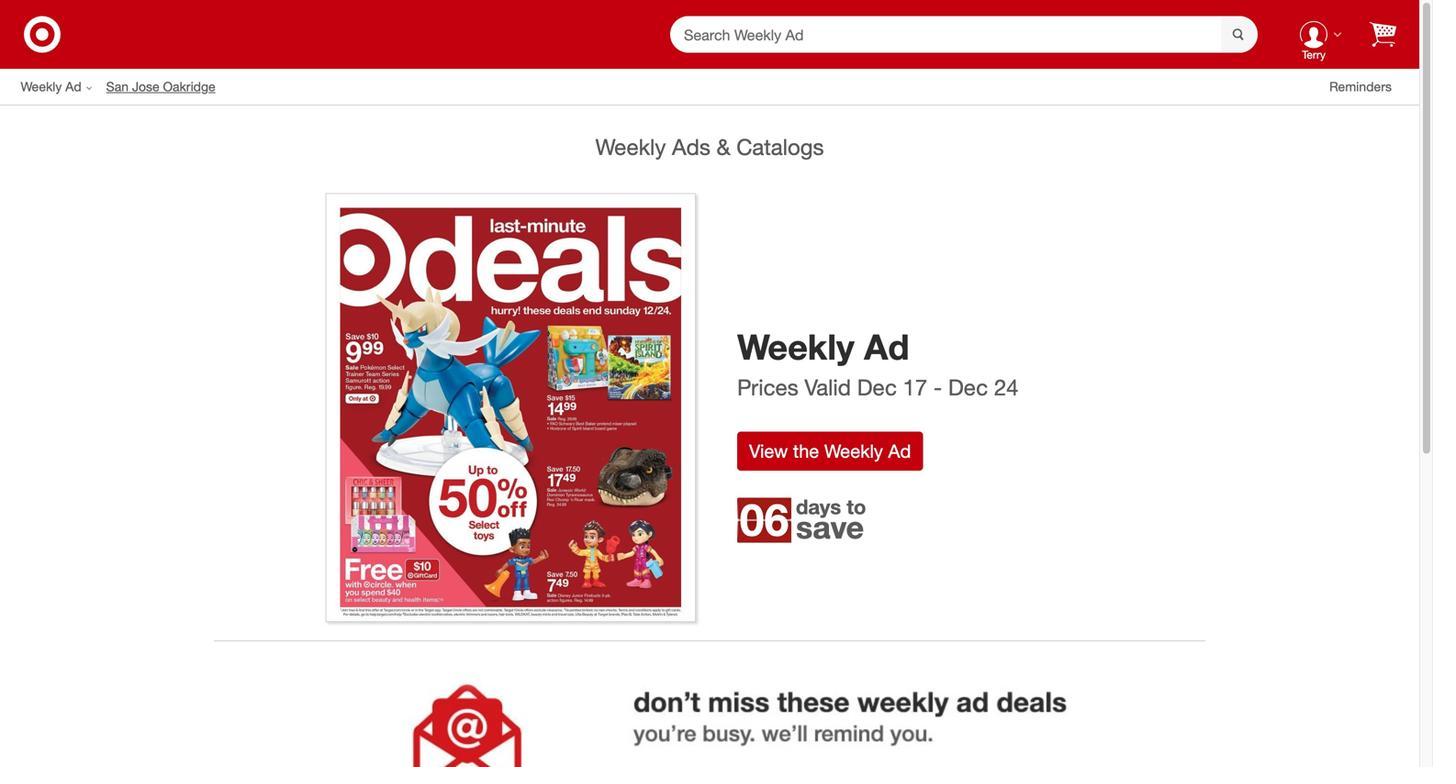Task type: locate. For each thing, give the bounding box(es) containing it.
ad left san
[[65, 79, 81, 95]]

to
[[847, 495, 866, 519]]

1 vertical spatial ad
[[864, 326, 909, 368]]

dec
[[857, 374, 897, 401], [948, 374, 988, 401]]

reminders
[[1330, 79, 1392, 95]]

0 vertical spatial ad
[[65, 79, 81, 95]]

weekly ads & catalogs
[[595, 134, 824, 160]]

dec left 17 on the right of the page
[[857, 374, 897, 401]]

form
[[670, 16, 1258, 54]]

ad down 17 on the right of the page
[[888, 440, 911, 462]]

06
[[740, 493, 789, 547]]

2 vertical spatial ad
[[888, 440, 911, 462]]

weekly right 'the'
[[824, 440, 883, 462]]

Search Weekly Ad search field
[[670, 16, 1258, 54]]

weekly ad link
[[21, 78, 106, 96]]

ad
[[65, 79, 81, 95], [864, 326, 909, 368], [888, 440, 911, 462]]

ad for weekly ad prices valid dec 17 - dec 24
[[864, 326, 909, 368]]

the
[[793, 440, 819, 462]]

view your cart on target.com image
[[1370, 22, 1396, 47]]

valid
[[805, 374, 851, 401]]

1 horizontal spatial dec
[[948, 374, 988, 401]]

weekly inside weekly ad prices valid dec 17 - dec 24
[[737, 326, 855, 368]]

weekly up prices
[[737, 326, 855, 368]]

weekly
[[21, 79, 62, 95], [595, 134, 666, 160], [737, 326, 855, 368], [824, 440, 883, 462]]

catalogs
[[737, 134, 824, 160]]

weekly left 'ads'
[[595, 134, 666, 160]]

days
[[796, 495, 841, 519]]

weekly down go to target.com "icon"
[[21, 79, 62, 95]]

dec right -
[[948, 374, 988, 401]]

0 horizontal spatial dec
[[857, 374, 897, 401]]

24
[[994, 374, 1019, 401]]

weekly for weekly ad
[[21, 79, 62, 95]]

ad for weekly ad
[[65, 79, 81, 95]]

ad inside weekly ad prices valid dec 17 - dec 24
[[864, 326, 909, 368]]

1 dec from the left
[[857, 374, 897, 401]]

ad up 17 on the right of the page
[[864, 326, 909, 368]]



Task type: vqa. For each thing, say whether or not it's contained in the screenshot.
Square
no



Task type: describe. For each thing, give the bounding box(es) containing it.
view
[[749, 440, 788, 462]]

san jose oakridge
[[106, 79, 215, 95]]

view the weekly ad
[[749, 440, 911, 462]]

don't miss these weekly ad deals. you're busy. we'll remind you. sign up now. image
[[231, 642, 1188, 768]]

ad inside button
[[888, 440, 911, 462]]

weekly inside button
[[824, 440, 883, 462]]

save
[[796, 508, 864, 546]]

weekly for weekly ad prices valid dec 17 - dec 24
[[737, 326, 855, 368]]

terry
[[1302, 48, 1326, 62]]

06 days to
[[740, 493, 866, 547]]

ads
[[672, 134, 710, 160]]

view the weekly ad image
[[326, 193, 696, 622]]

go to target.com image
[[24, 16, 61, 53]]

reminders link
[[1330, 78, 1406, 96]]

2 dec from the left
[[948, 374, 988, 401]]

17
[[903, 374, 928, 401]]

-
[[934, 374, 942, 401]]

prices
[[737, 374, 798, 401]]

san
[[106, 79, 129, 95]]

weekly ad
[[21, 79, 81, 95]]

weekly for weekly ads & catalogs
[[595, 134, 666, 160]]

san jose oakridge link
[[106, 78, 229, 96]]

&
[[717, 134, 730, 160]]

view the weekly ad button
[[737, 432, 923, 471]]

jose
[[132, 79, 159, 95]]

terry link
[[1285, 5, 1342, 64]]

weekly ad prices valid dec 17 - dec 24
[[737, 326, 1019, 401]]

oakridge
[[163, 79, 215, 95]]



